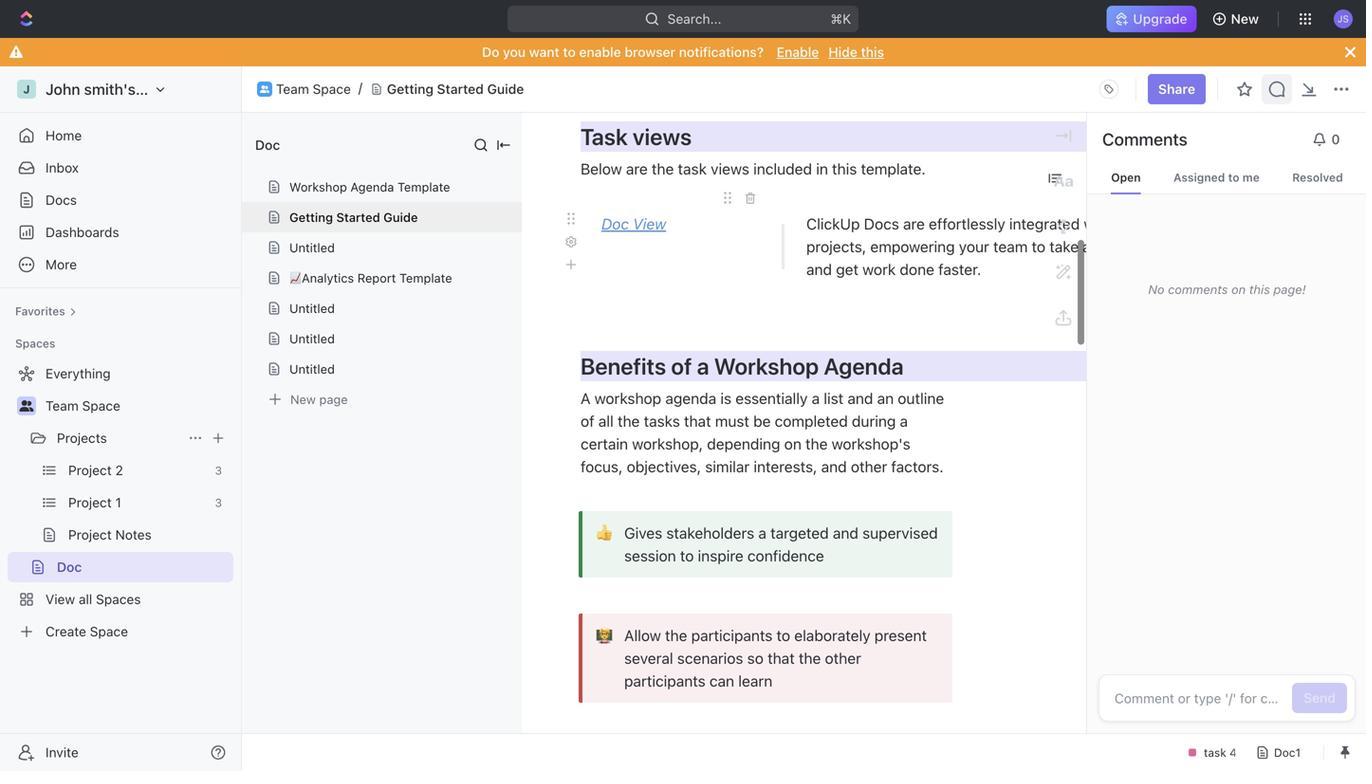 Task type: describe. For each thing, give the bounding box(es) containing it.
dashboards
[[46, 224, 119, 240]]

present
[[875, 627, 927, 645]]

do you want to enable browser notifications? enable hide this
[[482, 44, 884, 60]]

inbox
[[46, 160, 79, 176]]

comments
[[1103, 129, 1188, 149]]

team space inside tree
[[46, 398, 120, 414]]

smith's
[[84, 80, 136, 98]]

to inside allow the participants to elaborately present several scenarios so that the other participants can learn
[[777, 627, 791, 645]]

doc inside tree
[[57, 559, 82, 575]]

me
[[1243, 171, 1260, 184]]

docs link
[[8, 185, 233, 215]]

new button
[[1205, 4, 1271, 34]]

0
[[1332, 131, 1340, 147]]

the down 'elaborately'
[[799, 650, 821, 668]]

create space
[[46, 624, 128, 640]]

of inside a workshop agenda is essentially a list and an outline of all the tasks that must be completed during a certain workshop, depending on the workshop's focus, objectives, similar interests, and other factors.
[[581, 412, 595, 430]]

guide for new page
[[384, 210, 418, 224]]

confidence
[[748, 547, 824, 565]]

0 vertical spatial views
[[633, 123, 692, 150]]

view inside tree
[[46, 592, 75, 607]]

project 2
[[68, 463, 123, 478]]

certain
[[581, 435, 628, 453]]

more button
[[8, 250, 233, 280]]

0 button
[[1305, 124, 1352, 155]]

0 vertical spatial spaces
[[15, 337, 55, 350]]

sidebar navigation
[[0, 66, 246, 772]]

4 untitled from the top
[[289, 362, 335, 376]]

template for workshop agenda template
[[398, 180, 450, 194]]

new page
[[290, 392, 348, 407]]

during
[[852, 412, 896, 430]]

3 untitled from the top
[[289, 332, 335, 346]]

workspace
[[139, 80, 218, 98]]

to inside clickup docs are effortlessly integrated with your tasks and projects, empowering your team to take action immediately and get work done faster.
[[1032, 238, 1046, 256]]

a up agenda
[[697, 353, 709, 380]]

1
[[115, 495, 121, 511]]

new for new page
[[290, 392, 316, 407]]

benefits
[[581, 353, 666, 380]]

interests,
[[754, 458, 818, 476]]

1 horizontal spatial doc
[[255, 137, 280, 153]]

targeted
[[771, 524, 829, 542]]

get
[[836, 260, 859, 278]]

0 horizontal spatial agenda
[[351, 180, 394, 194]]

home
[[46, 128, 82, 143]]

are inside clickup docs are effortlessly integrated with your tasks and projects, empowering your team to take action immediately and get work done faster.
[[903, 215, 925, 233]]

0 vertical spatial this
[[861, 44, 884, 60]]

projects
[[57, 430, 107, 446]]

page!
[[1274, 282, 1306, 297]]

1 vertical spatial participants
[[624, 672, 706, 690]]

tasks inside clickup docs are effortlessly integrated with your tasks and projects, empowering your team to take action immediately and get work done faster.
[[1151, 215, 1188, 233]]

all inside tree
[[79, 592, 92, 607]]

and down workshop's
[[822, 458, 847, 476]]

workshop's
[[832, 435, 911, 453]]

task views
[[581, 123, 1271, 150]]

favorites button
[[8, 300, 84, 323]]

task
[[678, 160, 707, 178]]

workshop
[[595, 389, 662, 408]]

with
[[1084, 215, 1113, 233]]

integrated
[[1010, 215, 1080, 233]]

action
[[1083, 238, 1125, 256]]

getting for share
[[387, 81, 434, 97]]

effortlessly
[[929, 215, 1006, 233]]

3 for 2
[[215, 464, 222, 477]]

clickup docs are effortlessly integrated with your tasks and projects, empowering your team to take action immediately and get work done faster.
[[807, 215, 1221, 278]]

john
[[46, 80, 80, 98]]

notes
[[115, 527, 152, 543]]

1 vertical spatial space
[[82, 398, 120, 414]]

1 horizontal spatial view
[[633, 215, 666, 233]]

allow the participants to elaborately present several scenarios so that the other participants can learn
[[624, 627, 931, 690]]

started for new page
[[336, 210, 380, 224]]

similar
[[705, 458, 750, 476]]

more
[[46, 257, 77, 272]]

0 vertical spatial space
[[313, 81, 351, 97]]

project for project 1
[[68, 495, 112, 511]]

that inside a workshop agenda is essentially a list and an outline of all the tasks that must be completed during a certain workshop, depending on the workshop's focus, objectives, similar interests, and other factors.
[[684, 412, 711, 430]]

a down outline
[[900, 412, 908, 430]]

all inside a workshop agenda is essentially a list and an outline of all the tasks that must be completed during a certain workshop, depending on the workshop's focus, objectives, similar interests, and other factors.
[[599, 412, 614, 430]]

0 vertical spatial team space link
[[276, 81, 351, 97]]

included
[[754, 160, 812, 178]]

1 horizontal spatial team space
[[276, 81, 351, 97]]

learn
[[739, 672, 773, 690]]

list
[[824, 389, 844, 408]]

project notes link
[[68, 520, 230, 550]]

inspire
[[698, 547, 744, 565]]

empowering
[[871, 238, 955, 256]]

1 vertical spatial doc
[[602, 215, 629, 233]]

search...
[[668, 11, 722, 27]]

and left get
[[807, 260, 832, 278]]

the down completed
[[806, 435, 828, 453]]

getting started guide for new page
[[289, 210, 418, 224]]

clickup
[[807, 215, 860, 233]]

below are the task views included in this template.
[[581, 160, 930, 178]]

other inside a workshop agenda is essentially a list and an outline of all the tasks that must be completed during a certain workshop, depending on the workshop's focus, objectives, similar interests, and other factors.
[[851, 458, 888, 476]]

allow
[[624, 627, 661, 645]]

an
[[877, 389, 894, 408]]

notifications?
[[679, 44, 764, 60]]

🧑‍🏫
[[596, 625, 613, 646]]

js button
[[1329, 4, 1359, 34]]

a workshop agenda is essentially a list and an outline of all the tasks that must be completed during a certain workshop, depending on the workshop's focus, objectives, similar interests, and other factors.
[[581, 389, 948, 476]]

no comments on this page!
[[1149, 282, 1306, 297]]

upgrade link
[[1107, 6, 1197, 32]]

that inside allow the participants to elaborately present several scenarios so that the other participants can learn
[[768, 650, 795, 668]]

resolved
[[1293, 171, 1344, 184]]

on inside a workshop agenda is essentially a list and an outline of all the tasks that must be completed during a certain workshop, depending on the workshop's focus, objectives, similar interests, and other factors.
[[785, 435, 802, 453]]

1 horizontal spatial of
[[671, 353, 692, 380]]

and inside gives stakeholders a targeted and supervised session to inspire confidence
[[833, 524, 859, 542]]

project 2 link
[[68, 456, 207, 486]]

1 untitled from the top
[[289, 241, 335, 255]]

enable
[[579, 44, 621, 60]]

gives
[[624, 524, 663, 542]]

spaces inside tree
[[96, 592, 141, 607]]

assigned
[[1174, 171, 1226, 184]]

invite
[[46, 745, 79, 761]]

getting for new page
[[289, 210, 333, 224]]

can
[[710, 672, 735, 690]]

workshop,
[[632, 435, 703, 453]]

a left "list" at bottom right
[[812, 389, 820, 408]]

be
[[754, 412, 771, 430]]

john smith's workspace, , element
[[17, 80, 36, 99]]

1 vertical spatial team space link
[[46, 391, 230, 421]]

assigned to me
[[1174, 171, 1260, 184]]

essentially
[[736, 389, 808, 408]]



Task type: vqa. For each thing, say whether or not it's contained in the screenshot.
assign
no



Task type: locate. For each thing, give the bounding box(es) containing it.
views
[[633, 123, 692, 150], [711, 160, 750, 178]]

1 vertical spatial user group image
[[19, 400, 34, 412]]

0 horizontal spatial started
[[336, 210, 380, 224]]

page
[[319, 392, 348, 407]]

the right allow
[[665, 627, 688, 645]]

and
[[1192, 215, 1217, 233], [807, 260, 832, 278], [848, 389, 873, 408], [822, 458, 847, 476], [833, 524, 859, 542]]

getting
[[387, 81, 434, 97], [289, 210, 333, 224]]

1 project from the top
[[68, 463, 112, 478]]

on right comments
[[1232, 282, 1246, 297]]

2 horizontal spatial doc
[[602, 215, 629, 233]]

guide for share
[[487, 81, 524, 97]]

3 for 1
[[215, 496, 222, 510]]

1 vertical spatial all
[[79, 592, 92, 607]]

1 vertical spatial getting
[[289, 210, 333, 224]]

other down workshop's
[[851, 458, 888, 476]]

0 horizontal spatial your
[[959, 238, 990, 256]]

1 vertical spatial template
[[400, 271, 452, 285]]

immediately
[[1129, 238, 1213, 256]]

1 vertical spatial agenda
[[824, 353, 904, 380]]

0 horizontal spatial views
[[633, 123, 692, 150]]

0 horizontal spatial guide
[[384, 210, 418, 224]]

all up create space
[[79, 592, 92, 607]]

0 vertical spatial started
[[437, 81, 484, 97]]

0 horizontal spatial on
[[785, 435, 802, 453]]

0 vertical spatial doc
[[255, 137, 280, 153]]

2 vertical spatial doc
[[57, 559, 82, 575]]

1 vertical spatial guide
[[384, 210, 418, 224]]

⌘k
[[831, 11, 851, 27]]

in
[[816, 160, 828, 178]]

tree
[[8, 359, 233, 647]]

new for new
[[1231, 11, 1259, 27]]

0 vertical spatial are
[[626, 160, 648, 178]]

1 vertical spatial team
[[46, 398, 79, 414]]

tasks
[[1151, 215, 1188, 233], [644, 412, 680, 430]]

workshop agenda template
[[289, 180, 450, 194]]

and left an
[[848, 389, 873, 408]]

0 horizontal spatial user group image
[[19, 400, 34, 412]]

no
[[1149, 282, 1165, 297]]

getting started guide for share
[[387, 81, 524, 97]]

and right targeted at the bottom right of the page
[[833, 524, 859, 542]]

faster.
[[939, 260, 982, 278]]

getting started guide down workshop agenda template
[[289, 210, 418, 224]]

0 horizontal spatial of
[[581, 412, 595, 430]]

1 vertical spatial tasks
[[644, 412, 680, 430]]

0 vertical spatial of
[[671, 353, 692, 380]]

docs up empowering
[[864, 215, 899, 233]]

0 vertical spatial on
[[1232, 282, 1246, 297]]

0 vertical spatial new
[[1231, 11, 1259, 27]]

1 horizontal spatial started
[[437, 81, 484, 97]]

to right 'want'
[[563, 44, 576, 60]]

you
[[503, 44, 526, 60]]

1 horizontal spatial spaces
[[96, 592, 141, 607]]

scenarios
[[677, 650, 744, 668]]

this left page!
[[1250, 282, 1271, 297]]

of down a
[[581, 412, 595, 430]]

that right so
[[768, 650, 795, 668]]

all
[[599, 412, 614, 430], [79, 592, 92, 607]]

project down project 1
[[68, 527, 112, 543]]

take
[[1050, 238, 1079, 256]]

views up task
[[633, 123, 692, 150]]

your down effortlessly
[[959, 238, 990, 256]]

2 horizontal spatial this
[[1250, 282, 1271, 297]]

user group image for bottom team space link
[[19, 400, 34, 412]]

0 vertical spatial workshop
[[289, 180, 347, 194]]

outline
[[898, 389, 944, 408]]

view all spaces
[[46, 592, 141, 607]]

stakeholders
[[667, 524, 755, 542]]

a inside gives stakeholders a targeted and supervised session to inspire confidence
[[759, 524, 767, 542]]

0 vertical spatial that
[[684, 412, 711, 430]]

1 vertical spatial docs
[[864, 215, 899, 233]]

are up empowering
[[903, 215, 925, 233]]

participants down the 'several'
[[624, 672, 706, 690]]

1 horizontal spatial this
[[861, 44, 884, 60]]

project 1
[[68, 495, 121, 511]]

elaborately
[[795, 627, 871, 645]]

0 vertical spatial getting
[[387, 81, 434, 97]]

0 horizontal spatial new
[[290, 392, 316, 407]]

project for project notes
[[68, 527, 112, 543]]

docs down inbox
[[46, 192, 77, 208]]

benefits of a workshop agenda
[[581, 353, 1262, 380]]

3 up project notes link
[[215, 496, 222, 510]]

team
[[276, 81, 309, 97], [46, 398, 79, 414]]

user group image for the topmost team space link
[[260, 85, 270, 93]]

1 vertical spatial team space
[[46, 398, 120, 414]]

0 horizontal spatial tasks
[[644, 412, 680, 430]]

supervised
[[863, 524, 938, 542]]

0 horizontal spatial doc
[[57, 559, 82, 575]]

gives stakeholders a targeted and supervised session to inspire confidence
[[624, 524, 942, 565]]

1 vertical spatial view
[[46, 592, 75, 607]]

docs inside the sidebar navigation
[[46, 192, 77, 208]]

tasks up immediately
[[1151, 215, 1188, 233]]

2 3 from the top
[[215, 496, 222, 510]]

send button
[[1293, 683, 1348, 714]]

new inside button
[[1231, 11, 1259, 27]]

workshop up 📈analytics
[[289, 180, 347, 194]]

1 vertical spatial 3
[[215, 496, 222, 510]]

0 vertical spatial other
[[851, 458, 888, 476]]

2 vertical spatial project
[[68, 527, 112, 543]]

enable
[[777, 44, 819, 60]]

objectives,
[[627, 458, 701, 476]]

is
[[721, 389, 732, 408]]

the down workshop
[[618, 412, 640, 430]]

0 vertical spatial 3
[[215, 464, 222, 477]]

template.
[[861, 160, 926, 178]]

1 vertical spatial your
[[959, 238, 990, 256]]

that down agenda
[[684, 412, 711, 430]]

tasks inside a workshop agenda is essentially a list and an outline of all the tasks that must be completed during a certain workshop, depending on the workshop's focus, objectives, similar interests, and other factors.
[[644, 412, 680, 430]]

project for project 2
[[68, 463, 112, 478]]

a
[[697, 353, 709, 380], [812, 389, 820, 408], [900, 412, 908, 430], [759, 524, 767, 542]]

to left me
[[1229, 171, 1240, 184]]

2 vertical spatial this
[[1250, 282, 1271, 297]]

0 vertical spatial guide
[[487, 81, 524, 97]]

agenda up 📈analytics report template
[[351, 180, 394, 194]]

and up immediately
[[1192, 215, 1217, 233]]

0 horizontal spatial this
[[832, 160, 857, 178]]

spaces down favorites
[[15, 337, 55, 350]]

your right with
[[1117, 215, 1147, 233]]

team inside tree
[[46, 398, 79, 414]]

open
[[1111, 171, 1141, 184]]

tree containing everything
[[8, 359, 233, 647]]

this right in
[[832, 160, 857, 178]]

so
[[748, 650, 764, 668]]

spaces up create space link
[[96, 592, 141, 607]]

of
[[671, 353, 692, 380], [581, 412, 595, 430]]

workshop
[[289, 180, 347, 194], [714, 353, 819, 380]]

the left task
[[652, 160, 674, 178]]

1 vertical spatial on
[[785, 435, 802, 453]]

1 horizontal spatial guide
[[487, 81, 524, 97]]

agenda up an
[[824, 353, 904, 380]]

to down the stakeholders at the bottom of page
[[680, 547, 694, 565]]

1 horizontal spatial your
[[1117, 215, 1147, 233]]

the
[[652, 160, 674, 178], [618, 412, 640, 430], [806, 435, 828, 453], [665, 627, 688, 645], [799, 650, 821, 668]]

all up certain
[[599, 412, 614, 430]]

dropdown menu image
[[1094, 74, 1125, 104]]

template for 📈analytics report template
[[400, 271, 452, 285]]

workshop up essentially
[[714, 353, 819, 380]]

team
[[994, 238, 1028, 256]]

project 1 link
[[68, 488, 207, 518]]

0 horizontal spatial docs
[[46, 192, 77, 208]]

📈analytics report template
[[289, 271, 452, 285]]

1 vertical spatial new
[[290, 392, 316, 407]]

getting started guide
[[387, 81, 524, 97], [289, 210, 418, 224]]

1 horizontal spatial are
[[903, 215, 925, 233]]

1 vertical spatial this
[[832, 160, 857, 178]]

done
[[900, 260, 935, 278]]

0 horizontal spatial all
[[79, 592, 92, 607]]

tree inside the sidebar navigation
[[8, 359, 233, 647]]

1 horizontal spatial agenda
[[824, 353, 904, 380]]

1 horizontal spatial docs
[[864, 215, 899, 233]]

agenda
[[351, 180, 394, 194], [824, 353, 904, 380]]

on
[[1232, 282, 1246, 297], [785, 435, 802, 453]]

1 horizontal spatial team
[[276, 81, 309, 97]]

getting started guide down do
[[387, 81, 524, 97]]

1 horizontal spatial views
[[711, 160, 750, 178]]

1 vertical spatial getting started guide
[[289, 210, 418, 224]]

of up agenda
[[671, 353, 692, 380]]

started down workshop agenda template
[[336, 210, 380, 224]]

1 vertical spatial workshop
[[714, 353, 819, 380]]

report
[[358, 271, 396, 285]]

projects,
[[807, 238, 867, 256]]

doc link
[[57, 552, 230, 583]]

team space link
[[276, 81, 351, 97], [46, 391, 230, 421]]

everything link
[[8, 359, 230, 389]]

to down integrated at the right top
[[1032, 238, 1046, 256]]

0 horizontal spatial view
[[46, 592, 75, 607]]

1 vertical spatial that
[[768, 650, 795, 668]]

3 right project 2 link
[[215, 464, 222, 477]]

session
[[624, 547, 676, 565]]

1 vertical spatial are
[[903, 215, 925, 233]]

guide
[[487, 81, 524, 97], [384, 210, 418, 224]]

to inside gives stakeholders a targeted and supervised session to inspire confidence
[[680, 547, 694, 565]]

0 horizontal spatial are
[[626, 160, 648, 178]]

1 horizontal spatial user group image
[[260, 85, 270, 93]]

to left 'elaborately'
[[777, 627, 791, 645]]

0 vertical spatial user group image
[[260, 85, 270, 93]]

started for share
[[437, 81, 484, 97]]

👍
[[596, 523, 613, 543]]

work
[[863, 260, 896, 278]]

other
[[851, 458, 888, 476], [825, 650, 862, 668]]

user group image inside tree
[[19, 400, 34, 412]]

inbox link
[[8, 153, 233, 183]]

new right upgrade
[[1231, 11, 1259, 27]]

1 vertical spatial of
[[581, 412, 595, 430]]

1 vertical spatial project
[[68, 495, 112, 511]]

0 horizontal spatial team space link
[[46, 391, 230, 421]]

tasks up "workshop,"
[[644, 412, 680, 430]]

create
[[46, 624, 86, 640]]

space
[[313, 81, 351, 97], [82, 398, 120, 414], [90, 624, 128, 640]]

other down 'elaborately'
[[825, 650, 862, 668]]

below
[[581, 160, 622, 178]]

0 vertical spatial project
[[68, 463, 112, 478]]

3
[[215, 464, 222, 477], [215, 496, 222, 510]]

other inside allow the participants to elaborately present several scenarios so that the other participants can learn
[[825, 650, 862, 668]]

doc view
[[602, 215, 666, 233]]

0 horizontal spatial getting
[[289, 210, 333, 224]]

this
[[861, 44, 884, 60], [832, 160, 857, 178], [1250, 282, 1271, 297]]

comments
[[1168, 282, 1228, 297]]

1 horizontal spatial that
[[768, 650, 795, 668]]

spaces
[[15, 337, 55, 350], [96, 592, 141, 607]]

0 vertical spatial docs
[[46, 192, 77, 208]]

agenda
[[666, 389, 717, 408]]

new left page
[[290, 392, 316, 407]]

2 project from the top
[[68, 495, 112, 511]]

docs inside clickup docs are effortlessly integrated with your tasks and projects, empowering your team to take action immediately and get work done faster.
[[864, 215, 899, 233]]

participants up 'scenarios'
[[692, 627, 773, 645]]

several
[[624, 650, 673, 668]]

started
[[437, 81, 484, 97], [336, 210, 380, 224]]

that
[[684, 412, 711, 430], [768, 650, 795, 668]]

guide down you
[[487, 81, 524, 97]]

0 horizontal spatial spaces
[[15, 337, 55, 350]]

project left 2
[[68, 463, 112, 478]]

share
[[1159, 81, 1196, 97]]

1 horizontal spatial workshop
[[714, 353, 819, 380]]

are right below
[[626, 160, 648, 178]]

2 untitled from the top
[[289, 301, 335, 316]]

browser
[[625, 44, 676, 60]]

guide down workshop agenda template
[[384, 210, 418, 224]]

0 vertical spatial participants
[[692, 627, 773, 645]]

1 horizontal spatial new
[[1231, 11, 1259, 27]]

1 horizontal spatial tasks
[[1151, 215, 1188, 233]]

project left 1 on the left bottom of page
[[68, 495, 112, 511]]

0 vertical spatial template
[[398, 180, 450, 194]]

john smith's workspace
[[46, 80, 218, 98]]

2 vertical spatial space
[[90, 624, 128, 640]]

this right hide in the top of the page
[[861, 44, 884, 60]]

1 horizontal spatial all
[[599, 412, 614, 430]]

depending
[[707, 435, 781, 453]]

on up interests,
[[785, 435, 802, 453]]

0 vertical spatial agenda
[[351, 180, 394, 194]]

everything
[[46, 366, 111, 382]]

want
[[529, 44, 560, 60]]

1 3 from the top
[[215, 464, 222, 477]]

views right task
[[711, 160, 750, 178]]

a up confidence
[[759, 524, 767, 542]]

1 vertical spatial other
[[825, 650, 862, 668]]

1 horizontal spatial on
[[1232, 282, 1246, 297]]

0 vertical spatial team
[[276, 81, 309, 97]]

0 vertical spatial getting started guide
[[387, 81, 524, 97]]

docs
[[46, 192, 77, 208], [864, 215, 899, 233]]

0 vertical spatial view
[[633, 215, 666, 233]]

1 vertical spatial views
[[711, 160, 750, 178]]

started down do
[[437, 81, 484, 97]]

3 project from the top
[[68, 527, 112, 543]]

user group image
[[260, 85, 270, 93], [19, 400, 34, 412]]

to
[[563, 44, 576, 60], [1229, 171, 1240, 184], [1032, 238, 1046, 256], [680, 547, 694, 565], [777, 627, 791, 645]]

completed
[[775, 412, 848, 430]]

doc view link
[[602, 215, 666, 233]]



